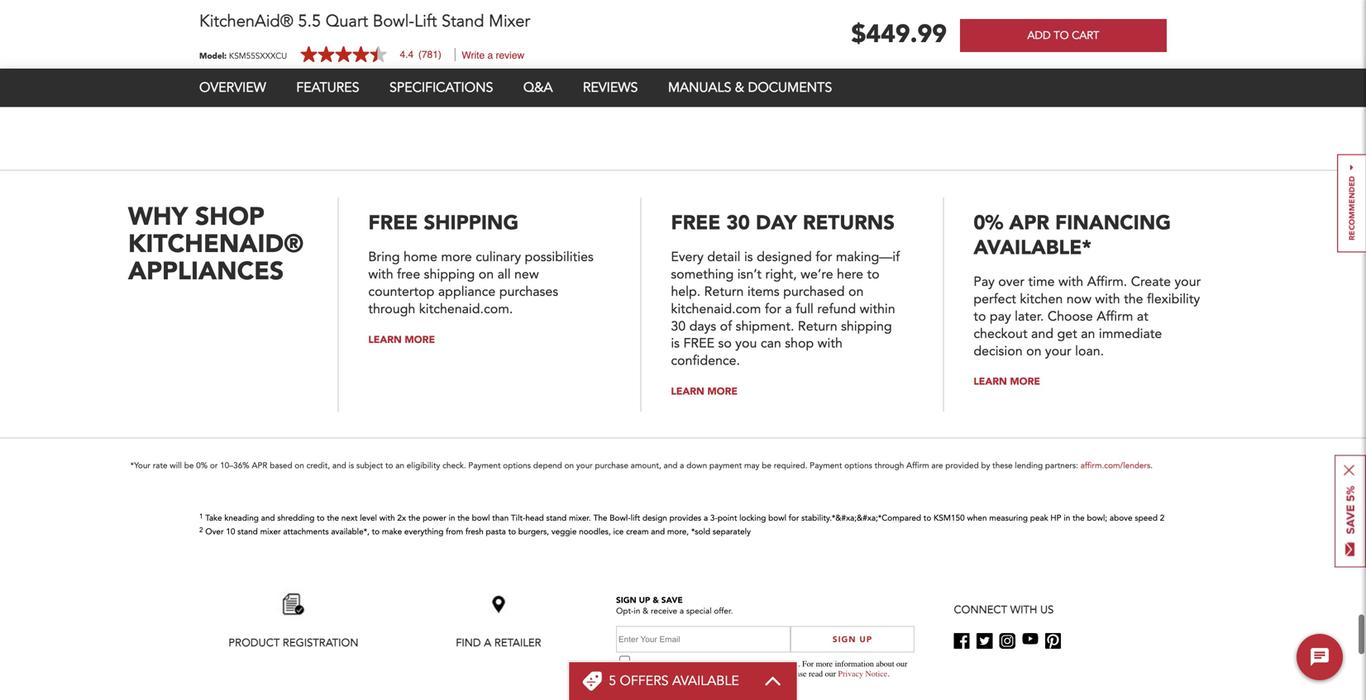 Task type: describe. For each thing, give the bounding box(es) containing it.
or
[[210, 460, 218, 471]]

stand
[[442, 10, 484, 33]]

every detail is designed for making—if something isn't right, we're here to help. return items purchased on kitchenaid.com for a full refund within 30 days of shipment. return shipping is free so you can shop with confidence.
[[671, 248, 900, 370]]

2x
[[397, 513, 406, 524]]

and down 'design'
[[651, 526, 665, 538]]

choose
[[1048, 308, 1093, 326]]

eligibility
[[407, 460, 440, 471]]

more for shipping
[[405, 333, 435, 347]]

manuals
[[668, 79, 731, 97]]

with inside every detail is designed for making—if something isn't right, we're here to help. return items purchased on kitchenaid.com for a full refund within 30 days of shipment. return shipping is free so you can shop with confidence.
[[818, 335, 843, 353]]

and up mixer at the bottom left of the page
[[261, 513, 275, 524]]

visit us on pinterest image
[[1045, 634, 1061, 649]]

payment
[[710, 460, 742, 471]]

2 be from the left
[[762, 460, 772, 471]]

pay
[[990, 308, 1011, 326]]

specifications
[[390, 79, 493, 97]]

2 add to cart button from the left
[[477, 46, 662, 86]]

find
[[456, 636, 481, 651]]

1 horizontal spatial through
[[875, 460, 904, 471]]

by
[[981, 460, 990, 471]]

make
[[382, 526, 402, 538]]

in up from
[[449, 513, 455, 524]]

learn more for free shipping
[[368, 333, 435, 347]]

financing
[[1055, 210, 1171, 237]]

find a retailer image
[[482, 588, 515, 638]]

affirm.com/lenders link
[[1081, 460, 1151, 471]]

provided
[[946, 460, 979, 471]]

3 add to cart button from the left
[[705, 46, 889, 86]]

free for free shipping
[[368, 210, 418, 237]]

may
[[744, 460, 760, 471]]

on right depend
[[565, 460, 574, 471]]

learn for free shipping
[[368, 333, 402, 347]]

2 bowl from the left
[[769, 513, 787, 524]]

perfect
[[974, 290, 1016, 308]]

with inside bring home more culinary possibilities with free shipping on all new countertop appliance purchases through kitchenaid.com.
[[368, 265, 393, 284]]

0% inside 0% apr financing available*
[[974, 210, 1004, 237]]

for inside 1 take kneading and shredding to the next level with 2x the power in the bowl than tilt-head stand mixer. the bowl-lift design provides a 3-point locking bowl for stability.*&#xa;&#xa;*compared to ksm150 when measuring peak hp in the bowl; above speed 2 2 over 10 stand mixer attachments available*, to make everything from fresh pasta to burgers, veggie noodles, ice cream and more, *sold separately
[[789, 513, 799, 524]]

purchases
[[499, 283, 558, 301]]

1 payment from the left
[[468, 460, 501, 471]]

add to cart button
[[960, 19, 1167, 52]]

cart
[[1072, 28, 1100, 43]]

to inside every detail is designed for making—if something isn't right, we're here to help. return items purchased on kitchenaid.com for a full refund within 30 days of shipment. return shipping is free so you can shop with confidence.
[[867, 265, 880, 284]]

to right review
[[561, 59, 575, 72]]

attachments
[[283, 526, 329, 538]]

learn more link for free shipping
[[368, 333, 435, 347]]

down
[[687, 460, 707, 471]]

*your
[[130, 460, 151, 471]]

cart for 2nd add to cart button from the right
[[805, 59, 831, 72]]

head
[[525, 513, 544, 524]]

something
[[671, 265, 734, 284]]

in right hp at bottom
[[1064, 513, 1071, 524]]

add for first add to cart button from left
[[308, 59, 330, 72]]

more for apr
[[1010, 375, 1041, 389]]

learn for free 30 day returns
[[671, 385, 705, 399]]

on inside bring home more culinary possibilities with free shipping on all new countertop appliance purchases through kitchenaid.com.
[[479, 265, 494, 284]]

0 horizontal spatial your
[[576, 460, 593, 471]]

30 inside every detail is designed for making—if something isn't right, we're here to help. return items purchased on kitchenaid.com for a full refund within 30 days of shipment. return shipping is free so you can shop with confidence.
[[671, 317, 686, 336]]

shipment.
[[736, 317, 794, 336]]

promo tag image
[[582, 672, 602, 691]]

locking
[[740, 513, 766, 524]]

over
[[999, 273, 1025, 291]]

level
[[360, 513, 377, 524]]

get
[[1057, 325, 1078, 343]]

cart for first add to cart button from left
[[350, 59, 376, 72]]

find a retailer link
[[396, 588, 601, 651]]

lift
[[414, 10, 437, 33]]

1 options from the left
[[503, 460, 531, 471]]

over
[[205, 526, 224, 538]]

more for 30
[[707, 385, 738, 399]]

through inside bring home more culinary possibilities with free shipping on all new countertop appliance purchases through kitchenaid.com.
[[368, 300, 415, 318]]

shop
[[785, 335, 814, 353]]

than
[[492, 513, 509, 524]]

the left bowl;
[[1073, 513, 1085, 524]]

to
[[1054, 28, 1069, 43]]

5.5
[[298, 10, 321, 33]]

culinary
[[476, 248, 521, 266]]

to up documents at the right of page
[[788, 59, 802, 72]]

1 horizontal spatial is
[[671, 335, 680, 353]]

items
[[748, 283, 780, 301]]

1 be from the left
[[184, 460, 194, 471]]

right,
[[765, 265, 797, 284]]

follow us on instagram image
[[1000, 634, 1016, 649]]

confidence.
[[671, 352, 740, 370]]

free for free 30 day returns
[[671, 210, 721, 237]]

product registration
[[229, 636, 359, 651]]

*your rate will be 0% or 10–36% apr based on credit, and is subject to an eligibility check. payment options depend on your purchase amount, and a down payment may be required. payment options through affirm are provided by these lending partners: affirm.com/lenders .
[[130, 460, 1153, 471]]

to up review
[[513, 18, 524, 33]]

in up &
[[729, 18, 737, 33]]

stability.*&#xa;&#xa;*compared
[[802, 513, 921, 524]]

kitchenaid®
[[199, 10, 293, 33]]

the inside pay over time with affirm. create your perfect kitchen now with the flexibility to pay later. choose affirm at checkout and get an immediate decision on your loan.
[[1124, 290, 1144, 308]]

the up from
[[458, 513, 470, 524]]

loan.
[[1075, 342, 1104, 360]]

*sold
[[691, 526, 710, 538]]

overview
[[199, 79, 266, 97]]

write a review
[[462, 50, 525, 61]]

us
[[1041, 603, 1054, 618]]

0 horizontal spatial return
[[704, 283, 744, 301]]

shipping inside every detail is designed for making—if something isn't right, we're here to help. return items purchased on kitchenaid.com for a full refund within 30 days of shipment. return shipping is free so you can shop with confidence.
[[841, 317, 892, 336]]

purchased
[[783, 283, 845, 301]]

subject
[[356, 460, 383, 471]]

to down tilt-
[[508, 526, 516, 538]]

possibilities
[[525, 248, 594, 266]]

a
[[484, 636, 492, 651]]

connect
[[954, 603, 1007, 618]]

model: ksm55sxxxcu
[[199, 50, 287, 61]]

a inside every detail is designed for making—if something isn't right, we're here to help. return items purchased on kitchenaid.com for a full refund within 30 days of shipment. return shipping is free so you can shop with confidence.
[[785, 300, 792, 318]]

heading containing 5
[[609, 672, 739, 691]]

model:
[[199, 50, 227, 61]]

within
[[860, 300, 895, 318]]

help.
[[671, 283, 701, 301]]

to down add
[[1016, 59, 1030, 72]]

kitchenaid®
[[128, 227, 304, 261]]

follow us on twitter image
[[977, 634, 993, 649]]

10
[[226, 526, 235, 538]]

affirm.
[[1087, 273, 1128, 291]]

affirm.com/lenders
[[1081, 460, 1151, 471]]

shipping inside bring home more culinary possibilities with free shipping on all new countertop appliance purchases through kitchenaid.com.
[[424, 265, 475, 284]]

learn for 0% apr financing available*
[[974, 375, 1007, 389]]

4 add to cart button from the left
[[932, 46, 1117, 86]]

bowl- inside 1 take kneading and shredding to the next level with 2x the power in the bowl than tilt-head stand mixer. the bowl-lift design provides a 3-point locking bowl for stability.*&#xa;&#xa;*compared to ksm150 when measuring peak hp in the bowl; above speed 2 2 over 10 stand mixer attachments available*, to make everything from fresh pasta to burgers, veggie noodles, ice cream and more, *sold separately
[[610, 513, 631, 524]]

a right write
[[488, 50, 493, 61]]

2 horizontal spatial is
[[744, 248, 753, 266]]

to down level
[[372, 526, 380, 538]]

product registration link
[[191, 588, 396, 651]]

manuals & documents link
[[668, 79, 832, 97]]

1 vertical spatial return
[[798, 317, 838, 336]]

2 payment from the left
[[810, 460, 842, 471]]

in up review
[[501, 18, 510, 33]]

0 horizontal spatial stand
[[238, 526, 258, 538]]

add to cart for 2nd add to cart button from the right
[[763, 59, 831, 72]]

and right amount,
[[664, 460, 678, 471]]

purchase
[[595, 460, 629, 471]]

every
[[671, 248, 704, 266]]

to left ksm150
[[924, 513, 932, 524]]

with right time
[[1059, 273, 1084, 291]]

mixer.
[[569, 513, 591, 524]]

and inside pay over time with affirm. create your perfect kitchen now with the flexibility to pay later. choose affirm at checkout and get an immediate decision on your loan.
[[1031, 325, 1054, 343]]

10–36%
[[220, 460, 249, 471]]

to up features
[[333, 59, 347, 72]]

available*,
[[331, 526, 370, 538]]

2 horizontal spatial your
[[1175, 273, 1201, 291]]

pricing for third add to cart button from right
[[592, 18, 625, 33]]

time
[[1028, 273, 1055, 291]]



Task type: vqa. For each thing, say whether or not it's contained in the screenshot.
material.
no



Task type: locate. For each thing, give the bounding box(es) containing it.
bowl- up ice
[[610, 513, 631, 524]]

full
[[796, 300, 814, 318]]

1 horizontal spatial stand
[[546, 513, 567, 524]]

add to cart
[[1028, 28, 1100, 43]]

1
[[199, 512, 203, 521]]

bowl;
[[1087, 513, 1108, 524]]

pricing
[[592, 18, 625, 33], [819, 18, 853, 33]]

options up stability.*&#xa;&#xa;*compared
[[845, 460, 873, 471]]

on inside pay over time with affirm. create your perfect kitchen now with the flexibility to pay later. choose affirm at checkout and get an immediate decision on your loan.
[[1026, 342, 1042, 360]]

return down the detail
[[704, 283, 744, 301]]

above
[[1110, 513, 1133, 524]]

cart for 1st add to cart button from the right
[[1032, 59, 1058, 72]]

0% up pay
[[974, 210, 1004, 237]]

measuring
[[989, 513, 1028, 524]]

2 horizontal spatial learn more
[[974, 375, 1041, 389]]

shipping
[[424, 210, 519, 237]]

0 horizontal spatial learn more
[[368, 333, 435, 347]]

based
[[270, 460, 292, 471]]

1 horizontal spatial return
[[798, 317, 838, 336]]

learn more down the decision
[[974, 375, 1041, 389]]

the
[[1124, 290, 1144, 308], [327, 513, 339, 524], [408, 513, 421, 524], [458, 513, 470, 524], [1073, 513, 1085, 524]]

to right 'here'
[[867, 265, 880, 284]]

bring home more culinary possibilities with free shipping on all new countertop appliance purchases through kitchenaid.com.
[[368, 248, 594, 318]]

4 cart from the left
[[1032, 59, 1058, 72]]

3 add to cart from the left
[[763, 59, 831, 72]]

days
[[689, 317, 716, 336]]

add up documents at the right of page
[[763, 59, 785, 72]]

add up features link
[[308, 59, 330, 72]]

to up manuals & documents
[[740, 18, 751, 33]]

shipping
[[424, 265, 475, 284], [841, 317, 892, 336]]

reviews
[[583, 79, 638, 97]]

to up attachments
[[317, 513, 325, 524]]

1 horizontal spatial learn more link
[[671, 385, 738, 399]]

30
[[727, 210, 750, 237], [671, 317, 686, 336]]

more down "confidence."
[[707, 385, 738, 399]]

design
[[643, 513, 667, 524]]

for left 'here'
[[816, 248, 832, 266]]

learn more for 0% apr financing available*
[[974, 375, 1041, 389]]

through left are
[[875, 460, 904, 471]]

2 unlock from the left
[[754, 18, 786, 33]]

0 vertical spatial return
[[704, 283, 744, 301]]

pay over time with affirm. create your perfect kitchen now with the flexibility to pay later. choose affirm at checkout and get an immediate decision on your loan.
[[974, 273, 1201, 360]]

2 vertical spatial is
[[349, 460, 354, 471]]

1 add to cart from the left
[[308, 59, 376, 72]]

sign up write a review button
[[477, 18, 498, 33]]

sign in to unlock lower pricing up review
[[477, 18, 625, 33]]

1 vertical spatial bowl-
[[610, 513, 631, 524]]

2 vertical spatial for
[[789, 513, 799, 524]]

stand down kneading
[[238, 526, 258, 538]]

1 horizontal spatial an
[[1081, 325, 1095, 343]]

0 horizontal spatial bowl-
[[373, 10, 414, 33]]

2 options from the left
[[845, 460, 873, 471]]

is left days
[[671, 335, 680, 353]]

1 horizontal spatial options
[[845, 460, 873, 471]]

learn more link down "confidence."
[[671, 385, 738, 399]]

2 sign from the left
[[705, 18, 726, 33]]

lower up documents at the right of page
[[789, 18, 816, 33]]

2 vertical spatial your
[[576, 460, 593, 471]]

1 sign from the left
[[477, 18, 498, 33]]

to right subject
[[385, 460, 393, 471]]

1 horizontal spatial pricing
[[819, 18, 853, 33]]

an inside pay over time with affirm. create your perfect kitchen now with the flexibility to pay later. choose affirm at checkout and get an immediate decision on your loan.
[[1081, 325, 1095, 343]]

2 horizontal spatial for
[[816, 248, 832, 266]]

1 horizontal spatial sign in to unlock lower pricing
[[705, 18, 853, 33]]

add to cart up documents at the right of page
[[763, 59, 831, 72]]

free left "so"
[[684, 335, 715, 353]]

for right the locking
[[789, 513, 799, 524]]

immediate
[[1099, 325, 1162, 343]]

1 horizontal spatial bowl
[[769, 513, 787, 524]]

cart up reviews
[[578, 59, 603, 72]]

heading
[[609, 672, 739, 691]]

be right the may
[[762, 460, 772, 471]]

0 horizontal spatial through
[[368, 300, 415, 318]]

apr up time
[[1009, 210, 1050, 237]]

.
[[1151, 460, 1153, 471]]

1 vertical spatial for
[[765, 300, 782, 318]]

0% apr financing available*
[[974, 210, 1171, 262]]

1 horizontal spatial 2
[[1160, 513, 1165, 524]]

the left next
[[327, 513, 339, 524]]

cart
[[350, 59, 376, 72], [578, 59, 603, 72], [805, 59, 831, 72], [1032, 59, 1058, 72]]

close image
[[1344, 465, 1355, 476]]

pricing for 2nd add to cart button from the right
[[819, 18, 853, 33]]

available*
[[974, 234, 1092, 262]]

1 vertical spatial your
[[1045, 342, 1072, 360]]

product registration image
[[277, 588, 310, 638]]

learn down the decision
[[974, 375, 1007, 389]]

check.
[[443, 460, 466, 471]]

depend
[[533, 460, 562, 471]]

are
[[932, 460, 943, 471]]

learn more link for free 30 day returns
[[671, 385, 738, 399]]

why shop kitchenaid® appliances
[[128, 200, 304, 289]]

add to cart up features
[[308, 59, 376, 72]]

1 bowl from the left
[[472, 513, 490, 524]]

sign for third add to cart button from right
[[477, 18, 498, 33]]

0 vertical spatial bowl-
[[373, 10, 414, 33]]

add for 2nd add to cart button from the right
[[763, 59, 785, 72]]

pricing up reviews
[[592, 18, 625, 33]]

later.
[[1015, 308, 1044, 326]]

0 vertical spatial an
[[1081, 325, 1095, 343]]

speed
[[1135, 513, 1158, 524]]

be
[[184, 460, 194, 471], [762, 460, 772, 471]]

4 add to cart from the left
[[990, 59, 1058, 72]]

lower for 2nd add to cart button from the right
[[789, 18, 816, 33]]

0 vertical spatial 0%
[[974, 210, 1004, 237]]

add for 1st add to cart button from the right
[[990, 59, 1013, 72]]

0 horizontal spatial apr
[[252, 460, 268, 471]]

2 cart from the left
[[578, 59, 603, 72]]

your right create
[[1175, 273, 1201, 291]]

cart down add
[[1032, 59, 1058, 72]]

2 horizontal spatial learn more link
[[974, 375, 1041, 389]]

4.4
[[400, 49, 414, 60]]

add to cart up q&a
[[535, 59, 603, 72]]

of
[[720, 317, 732, 336]]

0 vertical spatial is
[[744, 248, 753, 266]]

0 horizontal spatial pricing
[[592, 18, 625, 33]]

to inside pay over time with affirm. create your perfect kitchen now with the flexibility to pay later. choose affirm at checkout and get an immediate decision on your loan.
[[974, 308, 986, 326]]

your left 'purchase'
[[576, 460, 593, 471]]

options left depend
[[503, 460, 531, 471]]

1 vertical spatial 0%
[[196, 460, 208, 471]]

1 horizontal spatial payment
[[810, 460, 842, 471]]

1 vertical spatial apr
[[252, 460, 268, 471]]

partners:
[[1045, 460, 1079, 471]]

an right the "get"
[[1081, 325, 1095, 343]]

bowl- up 4.4 on the top left of the page
[[373, 10, 414, 33]]

next
[[341, 513, 358, 524]]

pay
[[974, 273, 995, 291]]

3 cart from the left
[[805, 59, 831, 72]]

0 horizontal spatial unlock
[[527, 18, 558, 33]]

0 horizontal spatial learn more link
[[368, 333, 435, 347]]

2 lower from the left
[[789, 18, 816, 33]]

2 horizontal spatial learn
[[974, 375, 1007, 389]]

learn more down "countertop"
[[368, 333, 435, 347]]

on right based
[[295, 460, 304, 471]]

3 add from the left
[[763, 59, 785, 72]]

chevron icon image
[[764, 677, 782, 687]]

with left the free
[[368, 265, 393, 284]]

0% left or on the left bottom of the page
[[196, 460, 208, 471]]

free inside every detail is designed for making—if something isn't right, we're here to help. return items purchased on kitchenaid.com for a full refund within 30 days of shipment. return shipping is free so you can shop with confidence.
[[684, 335, 715, 353]]

1 horizontal spatial affirm
[[1097, 308, 1133, 326]]

connect with us
[[954, 603, 1054, 618]]

is right the detail
[[744, 248, 753, 266]]

why
[[128, 200, 188, 234]]

0 horizontal spatial affirm
[[907, 460, 929, 471]]

visit our youtube channel image
[[1023, 634, 1038, 645]]

lift
[[631, 513, 640, 524]]

on down later.
[[1026, 342, 1042, 360]]

2 sign in to unlock lower pricing from the left
[[705, 18, 853, 33]]

0 horizontal spatial payment
[[468, 460, 501, 471]]

sign in to unlock lower pricing
[[477, 18, 625, 33], [705, 18, 853, 33]]

learn more for free 30 day returns
[[671, 385, 738, 399]]

sign up the manuals
[[705, 18, 726, 33]]

0 horizontal spatial an
[[396, 460, 404, 471]]

find a retailer
[[456, 636, 541, 651]]

affirm left 'at'
[[1097, 308, 1133, 326]]

learn more down "confidence."
[[671, 385, 738, 399]]

1 vertical spatial an
[[396, 460, 404, 471]]

1 horizontal spatial shipping
[[841, 317, 892, 336]]

1 horizontal spatial learn
[[671, 385, 705, 399]]

0 vertical spatial apr
[[1009, 210, 1050, 237]]

1 horizontal spatial more
[[707, 385, 738, 399]]

required.
[[774, 460, 808, 471]]

1 vertical spatial 30
[[671, 317, 686, 336]]

0 horizontal spatial learn
[[368, 333, 402, 347]]

checkout
[[974, 325, 1028, 343]]

add to cart for 1st add to cart button from the right
[[990, 59, 1058, 72]]

payment right check.
[[468, 460, 501, 471]]

pricing up documents at the right of page
[[819, 18, 853, 33]]

cart up documents at the right of page
[[805, 59, 831, 72]]

specifications link
[[390, 79, 493, 97]]

0 horizontal spatial be
[[184, 460, 194, 471]]

1 horizontal spatial be
[[762, 460, 772, 471]]

unlock
[[527, 18, 558, 33], [754, 18, 786, 33]]

a left the down
[[680, 460, 684, 471]]

2 add from the left
[[535, 59, 558, 72]]

affirm left are
[[907, 460, 929, 471]]

add to cart for third add to cart button from right
[[535, 59, 603, 72]]

0 horizontal spatial lower
[[561, 18, 589, 33]]

free up bring
[[368, 210, 418, 237]]

shredding
[[277, 513, 315, 524]]

free
[[397, 265, 420, 284]]

add to cart for first add to cart button from left
[[308, 59, 376, 72]]

payment right required.
[[810, 460, 842, 471]]

shipping down 'here'
[[841, 317, 892, 336]]

rate
[[153, 460, 168, 471]]

cart for third add to cart button from right
[[578, 59, 603, 72]]

return down purchased
[[798, 317, 838, 336]]

0 horizontal spatial for
[[765, 300, 782, 318]]

follow us on facebook image
[[954, 634, 970, 649]]

more down the decision
[[1010, 375, 1041, 389]]

and left the "get"
[[1031, 325, 1054, 343]]

fresh
[[466, 526, 484, 538]]

on inside every detail is designed for making—if something isn't right, we're here to help. return items purchased on kitchenaid.com for a full refund within 30 days of shipment. return shipping is free so you can shop with confidence.
[[849, 283, 864, 301]]

apr inside 0% apr financing available*
[[1009, 210, 1050, 237]]

with
[[368, 265, 393, 284], [1059, 273, 1084, 291], [1095, 290, 1120, 308], [818, 335, 843, 353], [379, 513, 395, 524], [1010, 603, 1038, 618]]

recommendations image
[[1337, 154, 1366, 253]]

offers
[[620, 672, 669, 691]]

1 horizontal spatial learn more
[[671, 385, 738, 399]]

a left '3-'
[[704, 513, 708, 524]]

with up make
[[379, 513, 395, 524]]

you
[[736, 335, 757, 353]]

isn't
[[738, 265, 762, 284]]

on left all
[[479, 265, 494, 284]]

0 horizontal spatial bowl
[[472, 513, 490, 524]]

0 vertical spatial for
[[816, 248, 832, 266]]

unlock up q&a link
[[527, 18, 558, 33]]

0 vertical spatial stand
[[546, 513, 567, 524]]

making—if
[[836, 248, 900, 266]]

provides
[[670, 513, 702, 524]]

1 horizontal spatial 0%
[[974, 210, 1004, 237]]

1 horizontal spatial for
[[789, 513, 799, 524]]

5 offers available
[[609, 672, 739, 691]]

0 vertical spatial through
[[368, 300, 415, 318]]

affirm inside pay over time with affirm. create your perfect kitchen now with the flexibility to pay later. choose affirm at checkout and get an immediate decision on your loan.
[[1097, 308, 1133, 326]]

unlock for 2nd add to cart button from the right
[[754, 18, 786, 33]]

1 horizontal spatial sign
[[705, 18, 726, 33]]

2 add to cart from the left
[[535, 59, 603, 72]]

documents
[[748, 79, 832, 97]]

home
[[404, 248, 438, 266]]

apr left based
[[252, 460, 268, 471]]

in
[[501, 18, 510, 33], [729, 18, 737, 33], [449, 513, 455, 524], [1064, 513, 1071, 524]]

1 add from the left
[[308, 59, 330, 72]]

add to cart down add
[[990, 59, 1058, 72]]

learn more link down "countertop"
[[368, 333, 435, 347]]

tilt-
[[511, 513, 525, 524]]

with left us on the right
[[1010, 603, 1038, 618]]

4 add from the left
[[990, 59, 1013, 72]]

and right credit, at the bottom of the page
[[332, 460, 346, 471]]

through
[[368, 300, 415, 318], [875, 460, 904, 471]]

2 horizontal spatial more
[[1010, 375, 1041, 389]]

1 vertical spatial is
[[671, 335, 680, 353]]

1 horizontal spatial your
[[1045, 342, 1072, 360]]

sign for 2nd add to cart button from the right
[[705, 18, 726, 33]]

1 horizontal spatial 30
[[727, 210, 750, 237]]

2
[[1160, 513, 1165, 524], [199, 526, 203, 535]]

1 sign in to unlock lower pricing from the left
[[477, 18, 625, 33]]

stand up veggie
[[546, 513, 567, 524]]

free up every
[[671, 210, 721, 237]]

0 horizontal spatial shipping
[[424, 265, 475, 284]]

0 horizontal spatial options
[[503, 460, 531, 471]]

be right will
[[184, 460, 194, 471]]

1 horizontal spatial lower
[[789, 18, 816, 33]]

lower for third add to cart button from right
[[561, 18, 589, 33]]

2 right speed
[[1160, 513, 1165, 524]]

2 pricing from the left
[[819, 18, 853, 33]]

all
[[498, 265, 511, 284]]

0 horizontal spatial sign in to unlock lower pricing
[[477, 18, 625, 33]]

unlock for third add to cart button from right
[[527, 18, 558, 33]]

an
[[1081, 325, 1095, 343], [396, 460, 404, 471]]

1 vertical spatial 2
[[199, 526, 203, 535]]

credit,
[[306, 460, 330, 471]]

kitchenaid.com
[[671, 300, 761, 318]]

1 horizontal spatial unlock
[[754, 18, 786, 33]]

30 up the detail
[[727, 210, 750, 237]]

the right '2x'
[[408, 513, 421, 524]]

0 vertical spatial your
[[1175, 273, 1201, 291]]

from
[[446, 526, 463, 538]]

manuals & documents
[[668, 79, 832, 97]]

learn more link for 0% apr financing available*
[[974, 375, 1041, 389]]

is left subject
[[349, 460, 354, 471]]

(781)
[[418, 49, 442, 60]]

features link
[[296, 79, 359, 97]]

0 horizontal spatial more
[[405, 333, 435, 347]]

with right shop
[[818, 335, 843, 353]]

0 vertical spatial 30
[[727, 210, 750, 237]]

30 left days
[[671, 317, 686, 336]]

1 cart from the left
[[350, 59, 376, 72]]

1 pricing from the left
[[592, 18, 625, 33]]

your left loan.
[[1045, 342, 1072, 360]]

the up 'immediate'
[[1124, 290, 1144, 308]]

1 vertical spatial affirm
[[907, 460, 929, 471]]

is
[[744, 248, 753, 266], [671, 335, 680, 353], [349, 460, 354, 471]]

0 vertical spatial 2
[[1160, 513, 1165, 524]]

1 vertical spatial through
[[875, 460, 904, 471]]

retailer
[[495, 636, 541, 651]]

bowl right the locking
[[769, 513, 787, 524]]

1 horizontal spatial bowl-
[[610, 513, 631, 524]]

power
[[423, 513, 446, 524]]

learn
[[368, 333, 402, 347], [974, 375, 1007, 389], [671, 385, 705, 399]]

with inside 1 take kneading and shredding to the next level with 2x the power in the bowl than tilt-head stand mixer. the bowl-lift design provides a 3-point locking bowl for stability.*&#xa;&#xa;*compared to ksm150 when measuring peak hp in the bowl; above speed 2 2 over 10 stand mixer attachments available*, to make everything from fresh pasta to burgers, veggie noodles, ice cream and more, *sold separately
[[379, 513, 395, 524]]

1 unlock from the left
[[527, 18, 558, 33]]

0 horizontal spatial 2
[[199, 526, 203, 535]]

ksm150
[[934, 513, 965, 524]]

0 horizontal spatial sign
[[477, 18, 498, 33]]

1 horizontal spatial apr
[[1009, 210, 1050, 237]]

learn down "countertop"
[[368, 333, 402, 347]]

0 horizontal spatial is
[[349, 460, 354, 471]]

take
[[205, 513, 222, 524]]

0 vertical spatial shipping
[[424, 265, 475, 284]]

2 left over
[[199, 526, 203, 535]]

with right "now"
[[1095, 290, 1120, 308]]

0 vertical spatial affirm
[[1097, 308, 1133, 326]]

add down add to cart button
[[990, 59, 1013, 72]]

unlock up manuals & documents link
[[754, 18, 786, 33]]

at
[[1137, 308, 1149, 326]]

sign
[[477, 18, 498, 33], [705, 18, 726, 33]]

1 vertical spatial shipping
[[841, 317, 892, 336]]

0 horizontal spatial 0%
[[196, 460, 208, 471]]

free
[[368, 210, 418, 237], [671, 210, 721, 237], [684, 335, 715, 353]]

1 lower from the left
[[561, 18, 589, 33]]

1 add to cart button from the left
[[250, 46, 434, 86]]

add for third add to cart button from right
[[535, 59, 558, 72]]

a inside 1 take kneading and shredding to the next level with 2x the power in the bowl than tilt-head stand mixer. the bowl-lift design provides a 3-point locking bowl for stability.*&#xa;&#xa;*compared to ksm150 when measuring peak hp in the bowl; above speed 2 2 over 10 stand mixer attachments available*, to make everything from fresh pasta to burgers, veggie noodles, ice cream and more, *sold separately
[[704, 513, 708, 524]]

1 vertical spatial stand
[[238, 526, 258, 538]]

to left the pay
[[974, 308, 986, 326]]

shipping up kitchenaid.com.
[[424, 265, 475, 284]]

learn more link
[[368, 333, 435, 347], [974, 375, 1041, 389], [671, 385, 738, 399]]

point
[[718, 513, 737, 524]]

0 horizontal spatial 30
[[671, 317, 686, 336]]

bowl
[[472, 513, 490, 524], [769, 513, 787, 524]]



